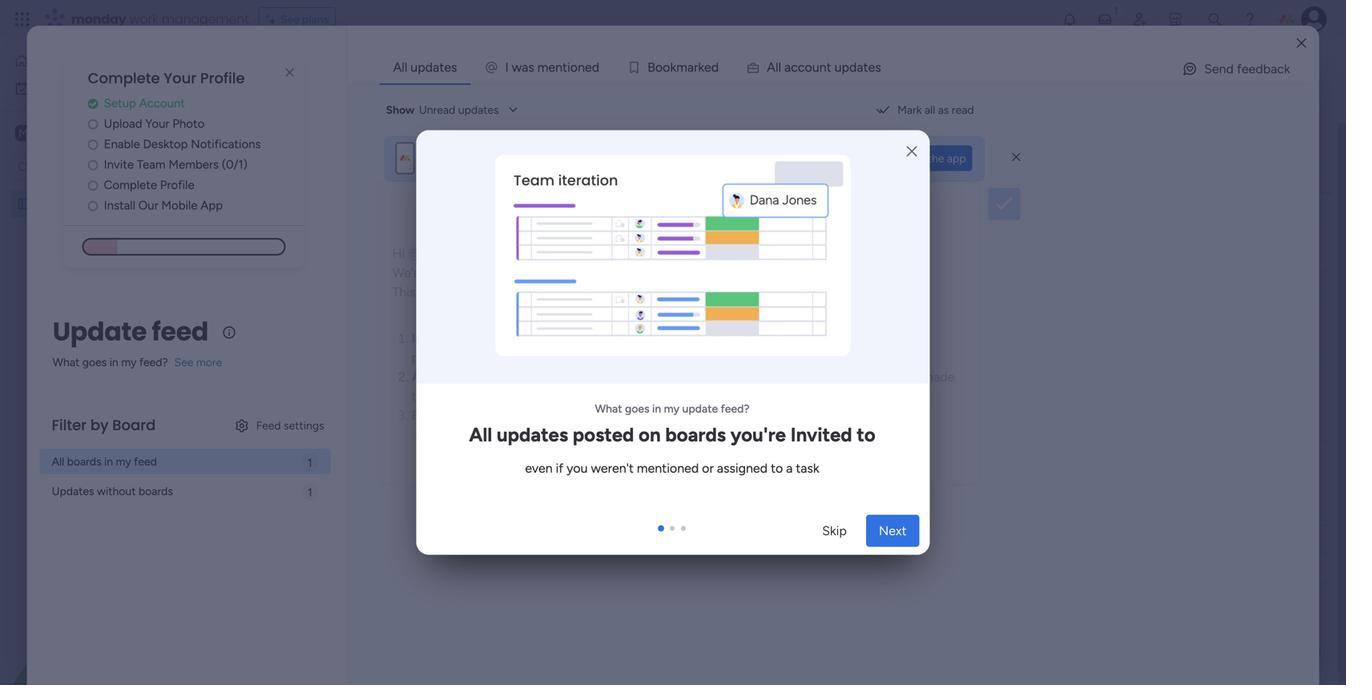 Task type: vqa. For each thing, say whether or not it's contained in the screenshot.
M on the top left of the page
yes



Task type: describe. For each thing, give the bounding box(es) containing it.
invite team members (0/1) link
[[88, 156, 304, 174]]

of inside hi @gary orlando , we're so glad you're here. this is the very beginning of your team's journey to exceptional teamwork.
[[541, 285, 553, 300]]

all inside what goes in my update feed? all updates posted on boards you're invited to
[[469, 423, 492, 446]]

choose
[[598, 389, 639, 404]]

posted
[[573, 423, 634, 446]]

add view image
[[565, 58, 571, 70]]

in for all boards in my feed
[[104, 455, 113, 468]]

a right p
[[857, 60, 864, 75]]

add
[[274, 618, 295, 631]]

task 3
[[303, 222, 334, 236]]

3 n from the left
[[820, 60, 827, 75]]

select product image
[[14, 11, 30, 27]]

3
[[328, 222, 334, 236]]

main for main table
[[490, 57, 514, 71]]

it all starts with a customizable board. you can pick a ready-made template, make it your own, and choose the building blocks needed to jumpstart your work.
[[412, 370, 955, 404]]

management
[[162, 10, 249, 28]]

confident
[[812, 408, 867, 423]]

on
[[639, 423, 661, 446]]

my for more
[[121, 355, 137, 369]]

and left track
[[613, 331, 634, 346]]

the inside 'button'
[[928, 152, 945, 165]]

Owner field
[[528, 170, 570, 187]]

workspace
[[68, 125, 131, 141]]

updates without boards
[[52, 484, 173, 498]]

1 n from the left
[[556, 60, 563, 75]]

a
[[767, 60, 776, 75]]

see more link
[[174, 354, 222, 370]]

circle o image for upload
[[88, 118, 98, 130]]

0 horizontal spatial as
[[724, 427, 737, 442]]

all boards in my feed
[[52, 455, 157, 468]]

journey
[[625, 285, 668, 300]]

1 vertical spatial lottie animation image
[[0, 523, 204, 685]]

with inside plan, manage and track all types of work, even for the most complex projects and workflows with ease.
[[549, 350, 574, 366]]

all for all updates
[[393, 60, 408, 75]]

all for read
[[925, 103, 936, 117]]

notifications image
[[1062, 11, 1078, 27]]

Search field
[[357, 95, 405, 118]]

completed
[[276, 329, 358, 349]]

you
[[567, 461, 588, 476]]

notifications
[[494, 152, 557, 165]]

8
[[758, 193, 765, 206]]

owner element
[[527, 360, 570, 380]]

group
[[311, 470, 356, 490]]

1 vertical spatial feed
[[134, 455, 157, 468]]

all updates link
[[380, 52, 470, 83]]

9
[[759, 222, 765, 234]]

i
[[505, 60, 509, 75]]

your right receive
[[469, 152, 491, 165]]

what for more
[[53, 355, 80, 369]]

1 horizontal spatial lottie animation element
[[415, 130, 930, 384]]

arrow down image
[[545, 97, 564, 116]]

due date element
[[724, 360, 779, 380]]

main table
[[490, 57, 543, 71]]

skip
[[823, 523, 847, 539]]

orlando
[[451, 246, 497, 261]]

anyone
[[605, 427, 646, 442]]

column information image
[[786, 172, 798, 185]]

1 vertical spatial lottie animation element
[[0, 523, 204, 685]]

settings
[[284, 419, 324, 432]]

install our mobile app
[[104, 198, 223, 213]]

w
[[512, 60, 522, 75]]

2 u from the left
[[835, 60, 842, 75]]

0 horizontal spatial more
[[196, 355, 222, 369]]

app
[[201, 198, 223, 213]]

adjust for your exact needs:
[[412, 370, 578, 385]]

1 k from the left
[[671, 60, 677, 75]]

in for what goes in my feed? see more
[[110, 355, 118, 369]]

update feed
[[53, 314, 208, 349]]

2 c from the left
[[798, 60, 805, 75]]

2 k from the left
[[699, 60, 705, 75]]

my work
[[37, 81, 79, 95]]

invite team members (0/1)
[[104, 157, 248, 172]]

mentioned
[[637, 461, 699, 476]]

m
[[18, 126, 28, 140]]

setup account link
[[88, 94, 304, 112]]

track
[[638, 331, 666, 346]]

upload
[[104, 116, 142, 131]]

setup
[[104, 96, 136, 110]]

0 vertical spatial lottie animation image
[[415, 130, 930, 384]]

1 vertical spatial even
[[525, 461, 553, 476]]

read more
[[641, 461, 703, 476]]

it
[[581, 370, 590, 385]]

4 e from the left
[[869, 60, 876, 75]]

filter for filter by board
[[52, 415, 87, 436]]

1 vertical spatial see
[[174, 355, 193, 369]]

goes for all
[[625, 402, 650, 416]]

with inside it all starts with a customizable board. you can pick a ready-made template, make it your own, and choose the building blocks needed to jumpstart your work.
[[644, 370, 669, 385]]

skip button
[[810, 515, 860, 547]]

a up building at bottom
[[672, 370, 679, 385]]

a right the a
[[785, 60, 791, 75]]

all updates
[[393, 60, 457, 75]]

the inside it all starts with a customizable board. you can pick a ready-made template, make it your own, and choose the building blocks needed to jumpstart your work.
[[643, 389, 662, 404]]

even inside plan, manage and track all types of work, even for the most complex projects and workflows with ease.
[[770, 331, 797, 346]]

2 horizontal spatial dapulse x slim image
[[1013, 150, 1021, 165]]

getting
[[884, 408, 926, 423]]

to inside hi @gary orlando , we're so glad you're here. this is the very beginning of your team's journey to exceptional teamwork.
[[671, 285, 683, 300]]

all for all boards in my feed
[[52, 455, 64, 468]]

to down needed
[[772, 408, 784, 423]]

a right b
[[688, 60, 694, 75]]

send feedback button
[[1176, 56, 1297, 82]]

filter for filter
[[514, 100, 539, 113]]

own,
[[543, 389, 570, 404]]

d for i w a s m e n t i o n e d
[[592, 60, 600, 75]]

to left be
[[690, 408, 702, 423]]

/
[[1264, 57, 1268, 71]]

project management list box
[[0, 187, 204, 434]]

onboarding,
[[443, 408, 513, 423]]

is
[[419, 285, 428, 300]]

1 image
[[1109, 1, 1124, 19]]

your inside you don't have to be a techie to feel confident in getting started, which makes onboarding anyone in your team as simple as using their phone.
[[663, 427, 688, 442]]

2 n from the left
[[578, 60, 585, 75]]

updates inside tab list
[[411, 60, 457, 75]]

updates inside what goes in my update feed? all updates posted on boards you're invited to
[[497, 423, 568, 446]]

management inside field
[[316, 52, 444, 79]]

1 t from the left
[[563, 60, 568, 75]]

upload your photo
[[104, 116, 205, 131]]

get
[[906, 152, 925, 165]]

feed settings button
[[227, 413, 331, 438]]

2 s from the left
[[876, 60, 882, 75]]

to-
[[276, 138, 302, 158]]

glad
[[445, 265, 469, 281]]

your for photo
[[145, 116, 170, 131]]

very
[[453, 285, 478, 300]]

this
[[392, 285, 416, 300]]

in up phone.
[[871, 408, 881, 423]]

mar for mar 9
[[738, 222, 756, 234]]

install
[[104, 198, 135, 213]]

Search in workspace field
[[34, 158, 134, 177]]

check circle image
[[88, 98, 98, 110]]

public board image
[[17, 196, 32, 212]]

and down intuitive and robust:
[[462, 350, 484, 366]]

1 c from the left
[[791, 60, 798, 75]]

complete profile link
[[88, 176, 304, 194]]

team
[[137, 157, 166, 172]]

invite / 1
[[1233, 57, 1275, 71]]

Due date field
[[725, 170, 778, 187]]

see plans
[[280, 12, 329, 26]]

home link
[[10, 48, 195, 74]]

1 inside button
[[1271, 57, 1275, 71]]

4 o from the left
[[805, 60, 813, 75]]

makes
[[496, 427, 533, 442]]

i w a s m e n t i o n e d
[[505, 60, 600, 75]]

update feed image
[[1097, 11, 1113, 27]]

started,
[[412, 427, 456, 442]]

photo
[[173, 116, 205, 131]]

3 e from the left
[[705, 60, 712, 75]]

circle o image for enable
[[88, 139, 98, 151]]

enable desktop notifications
[[104, 137, 261, 151]]

main workspace
[[37, 125, 131, 141]]

it
[[503, 389, 511, 404]]

0 vertical spatial feed?
[[139, 355, 168, 369]]

feed? inside what goes in my update feed? all updates posted on boards you're invited to
[[721, 402, 750, 416]]

a right pick
[[876, 370, 882, 385]]

project inside list box
[[38, 197, 74, 211]]

you inside you don't have to be a techie to feel confident in getting started, which makes onboarding anyone in your team as simple as using their phone.
[[602, 408, 624, 423]]

New Group field
[[272, 470, 360, 491]]

workspace image
[[15, 124, 31, 142]]

what goes in my update feed? all updates posted on boards you're invited to
[[469, 402, 876, 446]]

your up make
[[474, 370, 501, 385]]

plans
[[302, 12, 329, 26]]

p
[[842, 60, 850, 75]]

to right directly
[[600, 152, 611, 165]]

my work option
[[10, 75, 195, 101]]

a left task
[[787, 461, 793, 476]]

install our mobile app link
[[88, 197, 304, 215]]

complete profile
[[104, 178, 194, 192]]

invite / 1 button
[[1203, 51, 1283, 77]]

desktop
[[143, 137, 188, 151]]

fast
[[516, 408, 539, 423]]

circle o image for invite
[[88, 159, 98, 171]]

gary orlando image
[[1302, 6, 1327, 32]]

in for what goes in my update feed? all updates posted on boards you're invited to
[[653, 402, 662, 416]]

your up fast on the left bottom
[[514, 389, 539, 404]]

update
[[683, 402, 718, 416]]

account
[[139, 96, 185, 110]]

a right i
[[522, 60, 529, 75]]

read
[[641, 461, 670, 476]]

read more button
[[380, 453, 980, 485]]

work for monday
[[130, 10, 158, 28]]

main table button
[[465, 51, 555, 77]]

management inside list box
[[77, 197, 143, 211]]

0 horizontal spatial dapulse x slim image
[[280, 63, 299, 83]]



Task type: locate. For each thing, give the bounding box(es) containing it.
invited
[[791, 423, 853, 446]]

0 horizontal spatial project management
[[38, 197, 143, 211]]

all inside plan, manage and track all types of work, even for the most complex projects and workflows with ease.
[[670, 331, 682, 346]]

r
[[694, 60, 699, 75]]

invite for invite / 1
[[1233, 57, 1261, 71]]

main right the "workspace" image on the top of the page
[[37, 125, 65, 141]]

0 vertical spatial you
[[800, 370, 822, 385]]

mar left the 8
[[738, 193, 756, 206]]

make
[[469, 389, 500, 404]]

help image
[[1243, 11, 1259, 27]]

here.
[[510, 265, 538, 281]]

task
[[796, 461, 820, 476]]

t left p
[[827, 60, 832, 75]]

1 circle o image from the top
[[88, 118, 98, 130]]

1 e from the left
[[549, 60, 556, 75]]

2 circle o image from the top
[[88, 200, 98, 212]]

circle o image inside complete profile link
[[88, 179, 98, 191]]

and down it
[[573, 389, 594, 404]]

2 vertical spatial 1
[[308, 486, 312, 499]]

t
[[563, 60, 568, 75], [827, 60, 832, 75], [864, 60, 869, 75]]

made
[[923, 370, 955, 385]]

adoption:
[[542, 408, 599, 423]]

in up on on the bottom left of the page
[[653, 402, 662, 416]]

tab list containing all updates
[[380, 51, 1313, 83]]

as down feel
[[780, 427, 793, 442]]

o left p
[[805, 60, 813, 75]]

projects
[[412, 350, 459, 366]]

you left can
[[800, 370, 822, 385]]

filter left arrow down icon
[[514, 100, 539, 113]]

0 horizontal spatial u
[[813, 60, 820, 75]]

all right track
[[670, 331, 682, 346]]

project management up v2 search icon
[[248, 52, 444, 79]]

1 vertical spatial updates
[[497, 423, 568, 446]]

1 vertical spatial status element
[[621, 501, 663, 521]]

0 horizontal spatial goes
[[82, 355, 107, 369]]

1 up new group
[[308, 456, 312, 470]]

to right "journey"
[[671, 285, 683, 300]]

dapulse x slim image right app in the top right of the page
[[1013, 150, 1021, 165]]

1 horizontal spatial d
[[712, 60, 719, 75]]

m left add view image
[[538, 60, 549, 75]]

1 vertical spatial you
[[602, 408, 624, 423]]

1 circle o image from the top
[[88, 179, 98, 191]]

0 vertical spatial mar
[[738, 193, 756, 206]]

1 vertical spatial more
[[674, 461, 703, 476]]

0 vertical spatial more
[[196, 355, 222, 369]]

1 vertical spatial all
[[670, 331, 682, 346]]

the up don't
[[643, 389, 662, 404]]

without
[[97, 484, 136, 498]]

send feedback
[[1205, 61, 1291, 77]]

1 horizontal spatial as
[[780, 427, 793, 442]]

intuitive
[[412, 331, 461, 346]]

circle o image inside the upload your photo "link"
[[88, 118, 98, 130]]

2 horizontal spatial all
[[469, 423, 492, 446]]

as left 'read'
[[939, 103, 949, 117]]

all up 'search' field
[[393, 60, 408, 75]]

feed down the board
[[134, 455, 157, 468]]

and
[[464, 331, 486, 346], [613, 331, 634, 346], [462, 350, 484, 366], [573, 389, 594, 404]]

0 vertical spatial feed
[[152, 314, 208, 349]]

stuck
[[627, 221, 656, 235]]

board.
[[761, 370, 797, 385]]

and inside it all starts with a customizable board. you can pick a ready-made template, make it your own, and choose the building blocks needed to jumpstart your work.
[[573, 389, 594, 404]]

workflows
[[487, 350, 546, 366]]

your down have
[[663, 427, 688, 442]]

you're
[[472, 265, 507, 281]]

project down see plans button at the top left of the page
[[248, 52, 312, 79]]

person button
[[414, 94, 483, 119]]

1 horizontal spatial see
[[280, 12, 299, 26]]

1 for updates without boards
[[308, 486, 312, 499]]

0 vertical spatial all
[[393, 60, 408, 75]]

1 vertical spatial goes
[[625, 402, 650, 416]]

option
[[0, 190, 204, 193]]

1 horizontal spatial for
[[800, 331, 817, 346]]

our
[[138, 198, 158, 213]]

0 horizontal spatial d
[[592, 60, 600, 75]]

1 vertical spatial what
[[595, 402, 623, 416]]

easy onboarding, fast adoption:
[[412, 408, 599, 423]]

to inside it all starts with a customizable board. you can pick a ready-made template, make it your own, and choose the building blocks needed to jumpstart your work.
[[800, 389, 812, 404]]

lottie animation image
[[415, 130, 930, 384], [0, 523, 204, 685]]

for left most
[[800, 331, 817, 346]]

e right r
[[705, 60, 712, 75]]

manage
[[564, 331, 610, 346]]

2 d from the left
[[712, 60, 719, 75]]

u right the a
[[835, 60, 842, 75]]

easy
[[412, 408, 439, 423]]

0 vertical spatial invite
[[1233, 57, 1261, 71]]

dapulse x slim image down see plans button at the top left of the page
[[280, 63, 299, 83]]

1
[[1271, 57, 1275, 71], [308, 456, 312, 470], [308, 486, 312, 499]]

circle o image down workspace
[[88, 159, 98, 171]]

profile
[[200, 68, 245, 89], [160, 178, 194, 192]]

1 vertical spatial filter
[[52, 415, 87, 436]]

1 s from the left
[[529, 60, 535, 75]]

what up posted
[[595, 402, 623, 416]]

2 circle o image from the top
[[88, 139, 98, 151]]

a right be
[[723, 408, 729, 423]]

as inside button
[[939, 103, 949, 117]]

work inside my work "option"
[[55, 81, 79, 95]]

your
[[469, 152, 491, 165], [614, 152, 636, 165], [556, 285, 582, 300], [474, 370, 501, 385], [514, 389, 539, 404], [874, 389, 900, 404], [663, 427, 688, 442]]

with up needs:
[[549, 350, 574, 366]]

1 horizontal spatial m
[[677, 60, 688, 75]]

To-Do field
[[272, 138, 325, 159]]

feed up see more link
[[152, 314, 208, 349]]

and left robust:
[[464, 331, 486, 346]]

feed? right be
[[721, 402, 750, 416]]

main left table
[[490, 57, 514, 71]]

circle o image for install
[[88, 200, 98, 212]]

t right table
[[563, 60, 568, 75]]

1 horizontal spatial what
[[595, 402, 623, 416]]

1 vertical spatial circle o image
[[88, 139, 98, 151]]

0 vertical spatial even
[[770, 331, 797, 346]]

project inside field
[[248, 52, 312, 79]]

t right p
[[864, 60, 869, 75]]

0 horizontal spatial you
[[602, 408, 624, 423]]

of inside plan, manage and track all types of work, even for the most complex projects and workflows with ease.
[[720, 331, 732, 346]]

0 vertical spatial with
[[549, 350, 574, 366]]

main inside workspace selection element
[[37, 125, 65, 141]]

update
[[53, 314, 147, 349]]

0 vertical spatial complete
[[88, 68, 160, 89]]

even right work,
[[770, 331, 797, 346]]

setup account
[[104, 96, 185, 110]]

2 horizontal spatial d
[[850, 60, 857, 75]]

template,
[[412, 389, 466, 404]]

o right table
[[571, 60, 578, 75]]

l right the a
[[779, 60, 782, 75]]

to
[[600, 152, 611, 165], [671, 285, 683, 300], [800, 389, 812, 404], [690, 408, 702, 423], [772, 408, 784, 423], [857, 423, 876, 446], [771, 461, 783, 476]]

status element
[[621, 360, 663, 380], [621, 501, 663, 521]]

m
[[538, 60, 549, 75], [677, 60, 688, 75]]

2 vertical spatial circle o image
[[88, 159, 98, 171]]

2 t from the left
[[827, 60, 832, 75]]

exceptional
[[687, 285, 755, 300]]

1 horizontal spatial work
[[130, 10, 158, 28]]

0 vertical spatial boards
[[666, 423, 726, 446]]

work.
[[903, 389, 933, 404]]

even if you weren't mentioned or assigned to a task
[[525, 461, 820, 476]]

0 vertical spatial project management
[[248, 52, 444, 79]]

monday
[[71, 10, 126, 28]]

3 t from the left
[[864, 60, 869, 75]]

the right the is
[[431, 285, 450, 300]]

in down don't
[[650, 427, 660, 442]]

1 horizontal spatial dapulse x slim image
[[907, 143, 917, 161]]

circle o image inside enable desktop notifications link
[[88, 139, 98, 151]]

complete for complete your profile
[[88, 68, 160, 89]]

read
[[952, 103, 974, 117]]

2 horizontal spatial n
[[820, 60, 827, 75]]

members
[[169, 157, 219, 172]]

all inside it all starts with a customizable board. you can pick a ready-made template, make it your own, and choose the building blocks needed to jumpstart your work.
[[593, 370, 605, 385]]

dapulse x slim image down mark
[[907, 143, 917, 161]]

invite inside button
[[1233, 57, 1261, 71]]

management down complete profile
[[77, 197, 143, 211]]

o left r
[[656, 60, 663, 75]]

see down update feed
[[174, 355, 193, 369]]

status element down read
[[621, 501, 663, 521]]

1 vertical spatial project management
[[38, 197, 143, 211]]

boards
[[666, 423, 726, 446], [67, 455, 101, 468], [139, 484, 173, 498]]

main for main workspace
[[37, 125, 65, 141]]

0 horizontal spatial see
[[174, 355, 193, 369]]

owner
[[532, 172, 566, 185]]

circle o image down 'search in workspace' field
[[88, 179, 98, 191]]

0 horizontal spatial work
[[55, 81, 79, 95]]

boards inside what goes in my update feed? all updates posted on boards you're invited to
[[666, 423, 726, 446]]

0 vertical spatial profile
[[200, 68, 245, 89]]

all inside all updates link
[[393, 60, 408, 75]]

see inside button
[[280, 12, 299, 26]]

goes inside what goes in my update feed? all updates posted on boards you're invited to
[[625, 402, 650, 416]]

profile down invite team members (0/1)
[[160, 178, 194, 192]]

all up updates
[[52, 455, 64, 468]]

your for profile
[[164, 68, 197, 89]]

2 status element from the top
[[621, 501, 663, 521]]

tab list
[[380, 51, 1313, 83]]

all right it
[[593, 370, 605, 385]]

my inside what goes in my update feed? all updates posted on boards you're invited to
[[664, 402, 680, 416]]

v2 search image
[[345, 98, 357, 116]]

(0/1)
[[222, 157, 248, 172]]

even left if
[[525, 461, 553, 476]]

invite members image
[[1133, 11, 1149, 27]]

s
[[529, 60, 535, 75], [876, 60, 882, 75]]

0 horizontal spatial even
[[525, 461, 553, 476]]

2 horizontal spatial as
[[939, 103, 949, 117]]

1 status element from the top
[[621, 360, 663, 380]]

d for a l l a c c o u n t u p d a t e s
[[850, 60, 857, 75]]

person
[[439, 100, 474, 113]]

0 vertical spatial goes
[[82, 355, 107, 369]]

u
[[813, 60, 820, 75], [835, 60, 842, 75]]

of right beginning
[[541, 285, 553, 300]]

to left task
[[771, 461, 783, 476]]

goes for more
[[82, 355, 107, 369]]

in inside what goes in my update feed? all updates posted on boards you're invited to
[[653, 402, 662, 416]]

techie
[[732, 408, 768, 423]]

n left add view image
[[556, 60, 563, 75]]

1 horizontal spatial management
[[316, 52, 444, 79]]

o right b
[[663, 60, 671, 75]]

1 vertical spatial my
[[664, 402, 680, 416]]

1 vertical spatial all
[[469, 423, 492, 446]]

1 vertical spatial work
[[55, 81, 79, 95]]

0 horizontal spatial profile
[[160, 178, 194, 192]]

your down ready-
[[874, 389, 900, 404]]

1 horizontal spatial goes
[[625, 402, 650, 416]]

0 vertical spatial of
[[541, 285, 553, 300]]

management up 'search' field
[[316, 52, 444, 79]]

2 horizontal spatial t
[[864, 60, 869, 75]]

your up setup account link
[[164, 68, 197, 89]]

my work link
[[10, 75, 195, 101]]

e left add view image
[[549, 60, 556, 75]]

starts
[[608, 370, 641, 385]]

circle o image for complete
[[88, 179, 98, 191]]

project management inside list box
[[38, 197, 143, 211]]

0 horizontal spatial updates
[[411, 60, 457, 75]]

@gary orlando link
[[408, 243, 497, 265]]

0 vertical spatial your
[[164, 68, 197, 89]]

to-do
[[276, 138, 321, 158]]

group
[[321, 618, 351, 631]]

new
[[298, 618, 319, 631]]

1 vertical spatial mar
[[738, 222, 756, 234]]

get the app
[[906, 152, 966, 165]]

complete for complete profile
[[104, 178, 157, 192]]

0 vertical spatial filter
[[514, 100, 539, 113]]

so
[[428, 265, 441, 281]]

0 vertical spatial work
[[130, 10, 158, 28]]

due
[[729, 172, 749, 185]]

to up feel
[[800, 389, 812, 404]]

what down update
[[53, 355, 80, 369]]

1 horizontal spatial all
[[393, 60, 408, 75]]

0 vertical spatial management
[[316, 52, 444, 79]]

1 horizontal spatial profile
[[200, 68, 245, 89]]

n right i
[[578, 60, 585, 75]]

filter
[[514, 100, 539, 113], [52, 415, 87, 436]]

a inside you don't have to be a techie to feel confident in getting started, which makes onboarding anyone in your team as simple as using their phone.
[[723, 408, 729, 423]]

0 horizontal spatial m
[[538, 60, 549, 75]]

in down update
[[110, 355, 118, 369]]

0 vertical spatial lottie animation element
[[415, 130, 930, 384]]

0 horizontal spatial k
[[671, 60, 677, 75]]

n left p
[[820, 60, 827, 75]]

e right i
[[585, 60, 592, 75]]

lottie animation element
[[415, 130, 930, 384], [0, 523, 204, 685]]

work right monday
[[130, 10, 158, 28]]

0 vertical spatial 1
[[1271, 57, 1275, 71]]

circle o image down check circle image
[[88, 118, 98, 130]]

all right mark
[[925, 103, 936, 117]]

2 o from the left
[[656, 60, 663, 75]]

with
[[549, 350, 574, 366], [644, 370, 669, 385]]

complete up install
[[104, 178, 157, 192]]

weren't
[[591, 461, 634, 476]]

feedback
[[1237, 61, 1291, 77]]

project management
[[248, 52, 444, 79], [38, 197, 143, 211]]

0 horizontal spatial s
[[529, 60, 535, 75]]

work,
[[736, 331, 766, 346]]

0 vertical spatial circle o image
[[88, 118, 98, 130]]

0 vertical spatial all
[[925, 103, 936, 117]]

your inside "link"
[[145, 116, 170, 131]]

in up updates without boards
[[104, 455, 113, 468]]

main
[[490, 57, 514, 71], [37, 125, 65, 141]]

mar left 9
[[738, 222, 756, 234]]

project right public board image
[[38, 197, 74, 211]]

2 l from the left
[[779, 60, 782, 75]]

phone.
[[859, 427, 898, 442]]

using
[[796, 427, 827, 442]]

1 u from the left
[[813, 60, 820, 75]]

feed? down update feed
[[139, 355, 168, 369]]

1 horizontal spatial even
[[770, 331, 797, 346]]

0 horizontal spatial with
[[549, 350, 574, 366]]

to inside what goes in my update feed? all updates posted on boards you're invited to
[[857, 423, 876, 446]]

see left plans
[[280, 12, 299, 26]]

your inside hi @gary orlando , we're so glad you're here. this is the very beginning of your team's journey to exceptional teamwork.
[[556, 285, 582, 300]]

new group
[[276, 470, 356, 490]]

1 horizontal spatial feed?
[[721, 402, 750, 416]]

circle o image inside invite team members (0/1) link
[[88, 159, 98, 171]]

1 horizontal spatial project
[[248, 52, 312, 79]]

main inside button
[[490, 57, 514, 71]]

hi
[[392, 246, 405, 261]]

filter inside popup button
[[514, 100, 539, 113]]

their
[[830, 427, 856, 442]]

you
[[800, 370, 822, 385], [602, 408, 624, 423]]

monday marketplace image
[[1168, 11, 1184, 27]]

circle o image up 'search in workspace' field
[[88, 139, 98, 151]]

even
[[770, 331, 797, 346], [525, 461, 553, 476]]

circle o image
[[88, 179, 98, 191], [88, 200, 98, 212]]

1 for all boards in my feed
[[308, 456, 312, 470]]

your left phone
[[614, 152, 636, 165]]

1 horizontal spatial n
[[578, 60, 585, 75]]

more inside button
[[674, 461, 703, 476]]

e right p
[[869, 60, 876, 75]]

close image
[[1297, 37, 1307, 49]]

to right their
[[857, 423, 876, 446]]

1 l from the left
[[776, 60, 779, 75]]

dapulse x slim image
[[280, 63, 299, 83], [907, 143, 917, 161], [1013, 150, 1021, 165]]

1 horizontal spatial more
[[674, 461, 703, 476]]

1 vertical spatial profile
[[160, 178, 194, 192]]

for inside plan, manage and track all types of work, even for the most complex projects and workflows with ease.
[[800, 331, 817, 346]]

the left most
[[820, 331, 839, 346]]

1 vertical spatial main
[[37, 125, 65, 141]]

project management inside field
[[248, 52, 444, 79]]

search everything image
[[1207, 11, 1223, 27]]

n
[[556, 60, 563, 75], [578, 60, 585, 75], [820, 60, 827, 75]]

3 d from the left
[[850, 60, 857, 75]]

1 d from the left
[[592, 60, 600, 75]]

invite
[[1233, 57, 1261, 71], [104, 157, 134, 172]]

circle o image inside install our mobile app link
[[88, 200, 98, 212]]

0 horizontal spatial boards
[[67, 455, 101, 468]]

group
[[658, 525, 686, 532]]

1 vertical spatial complete
[[104, 178, 157, 192]]

the inside hi @gary orlando , we're so glad you're here. this is the very beginning of your team's journey to exceptional teamwork.
[[431, 285, 450, 300]]

0 horizontal spatial management
[[77, 197, 143, 211]]

0 horizontal spatial for
[[454, 370, 471, 385]]

intuitive and robust:
[[412, 331, 531, 346]]

task 2
[[303, 193, 334, 207]]

what for all
[[595, 402, 623, 416]]

1 vertical spatial of
[[720, 331, 732, 346]]

m left r
[[677, 60, 688, 75]]

3 circle o image from the top
[[88, 159, 98, 171]]

app
[[947, 152, 966, 165]]

beginning
[[481, 285, 538, 300]]

2 e from the left
[[585, 60, 592, 75]]

2 m from the left
[[677, 60, 688, 75]]

workspace selection element
[[15, 123, 134, 144]]

0 horizontal spatial what
[[53, 355, 80, 369]]

0 vertical spatial circle o image
[[88, 179, 98, 191]]

2 vertical spatial my
[[116, 455, 131, 468]]

ease.
[[577, 350, 606, 366]]

0 vertical spatial project
[[248, 52, 312, 79]]

you inside it all starts with a customizable board. you can pick a ready-made template, make it your own, and choose the building blocks needed to jumpstart your work.
[[800, 370, 822, 385]]

circle o image
[[88, 118, 98, 130], [88, 139, 98, 151], [88, 159, 98, 171]]

invite for invite team members (0/1)
[[104, 157, 134, 172]]

goes up anyone
[[625, 402, 650, 416]]

notifications
[[191, 137, 261, 151]]

the inside plan, manage and track all types of work, even for the most complex projects and workflows with ease.
[[820, 331, 839, 346]]

your down account on the left
[[145, 116, 170, 131]]

1 right /
[[1271, 57, 1275, 71]]

my for all
[[664, 402, 680, 416]]

your left team's
[[556, 285, 582, 300]]

more
[[196, 355, 222, 369], [674, 461, 703, 476]]

0 horizontal spatial lottie animation image
[[0, 523, 204, 685]]

hi @gary orlando , we're so glad you're here. this is the very beginning of your team's journey to exceptional teamwork.
[[392, 246, 821, 300]]

1 m from the left
[[538, 60, 549, 75]]

m for e
[[538, 60, 549, 75]]

all for with
[[593, 370, 605, 385]]

3 o from the left
[[663, 60, 671, 75]]

u left p
[[813, 60, 820, 75]]

0 vertical spatial main
[[490, 57, 514, 71]]

board
[[112, 415, 156, 436]]

0 horizontal spatial project
[[38, 197, 74, 211]]

0 vertical spatial what
[[53, 355, 80, 369]]

2 vertical spatial boards
[[139, 484, 173, 498]]

what inside what goes in my update feed? all updates posted on boards you're invited to
[[595, 402, 623, 416]]

1 o from the left
[[571, 60, 578, 75]]

work for my
[[55, 81, 79, 95]]

phone
[[639, 152, 670, 165]]

you down choose
[[602, 408, 624, 423]]

0 vertical spatial for
[[800, 331, 817, 346]]

1 horizontal spatial lottie animation image
[[415, 130, 930, 384]]

0 vertical spatial my
[[121, 355, 137, 369]]

s right p
[[876, 60, 882, 75]]

all inside mark all as read button
[[925, 103, 936, 117]]

,
[[497, 246, 500, 261]]

work right 'my'
[[55, 81, 79, 95]]

0 horizontal spatial filter
[[52, 415, 87, 436]]

mar for mar 8
[[738, 193, 756, 206]]

by
[[90, 415, 109, 436]]

project management down 'search in workspace' field
[[38, 197, 143, 211]]

Completed field
[[272, 329, 362, 350]]

of left work,
[[720, 331, 732, 346]]

a l l a c c o u n t u p d a t e s
[[767, 60, 882, 75]]

home option
[[10, 48, 195, 74]]

Project Management field
[[244, 52, 448, 79]]

m for a
[[677, 60, 688, 75]]

2 horizontal spatial all
[[925, 103, 936, 117]]

boards right without
[[139, 484, 173, 498]]

my
[[37, 81, 52, 95]]



